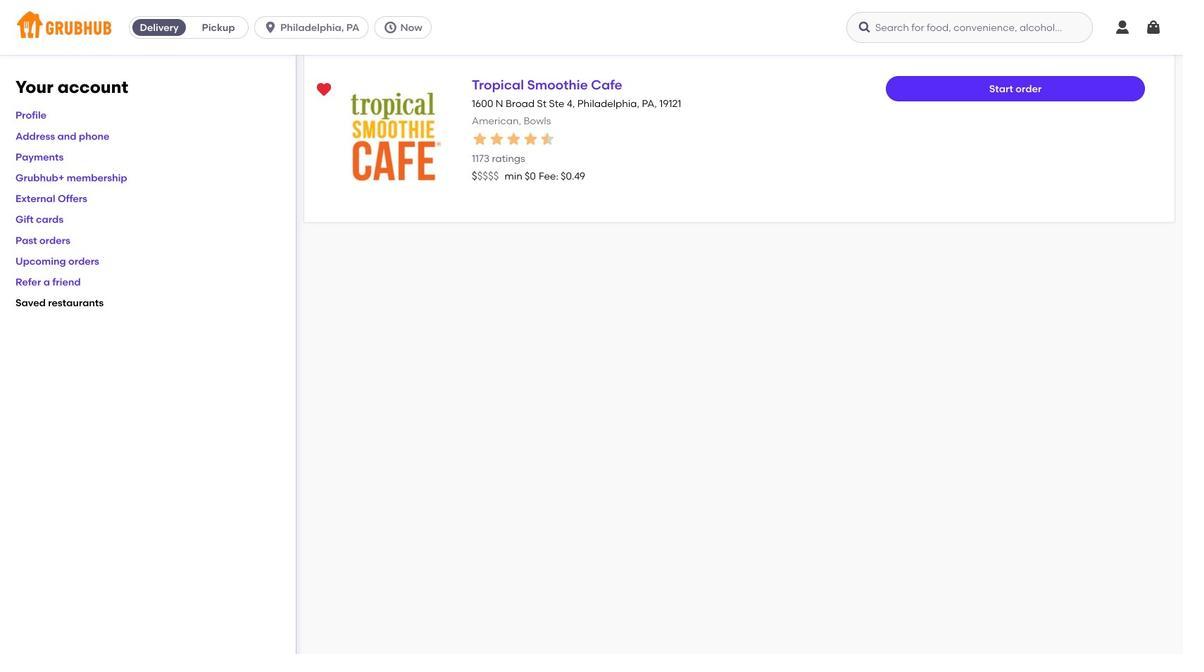 Task type: describe. For each thing, give the bounding box(es) containing it.
Search for food, convenience, alcohol... search field
[[846, 12, 1093, 43]]



Task type: locate. For each thing, give the bounding box(es) containing it.
tropical smoothie cafe logo image
[[334, 76, 455, 197]]

saved restaurant image
[[315, 80, 332, 97]]

svg image
[[1114, 19, 1131, 36], [1145, 19, 1162, 36], [263, 20, 278, 35], [383, 20, 398, 35], [858, 20, 872, 35]]

star icon image
[[472, 131, 489, 148], [489, 131, 506, 148], [506, 131, 523, 148], [523, 131, 539, 148], [539, 131, 556, 148], [539, 131, 556, 148]]

main navigation navigation
[[0, 0, 1183, 55]]



Task type: vqa. For each thing, say whether or not it's contained in the screenshot.
Main Navigation navigation
yes



